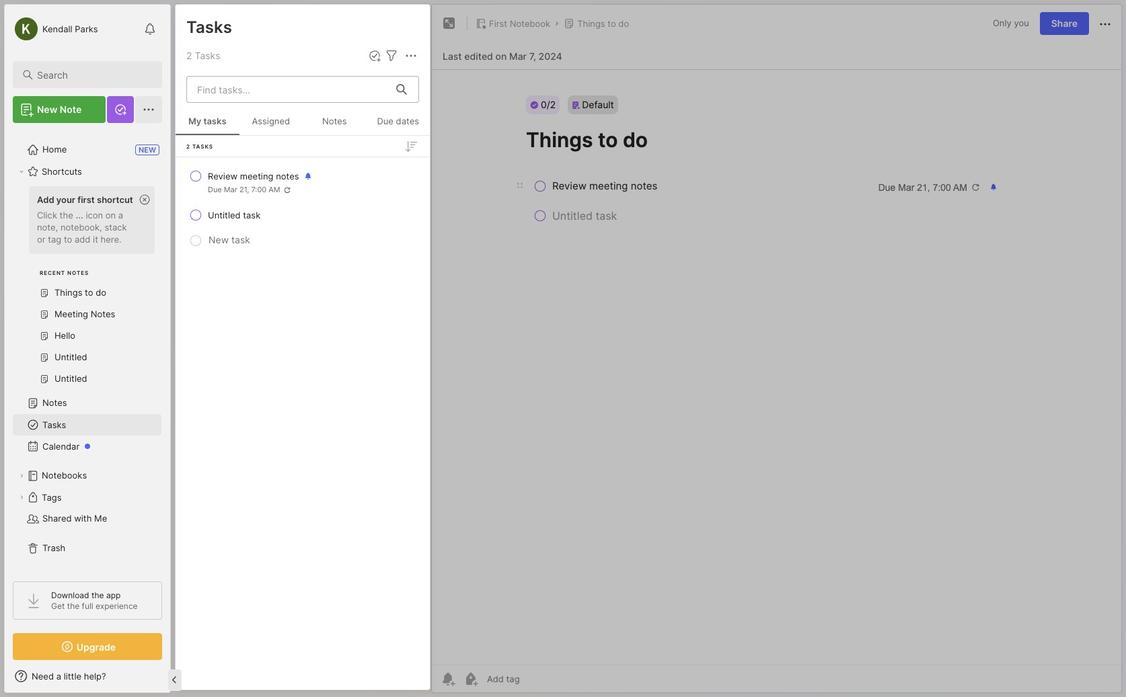Task type: describe. For each thing, give the bounding box(es) containing it.
app
[[106, 591, 121, 601]]

mar inside the review meeting notes row
[[224, 185, 237, 194]]

none search field inside main element
[[37, 67, 150, 83]]

add your first shortcut
[[37, 194, 133, 205]]

you
[[1014, 18, 1029, 28]]

download
[[51, 591, 89, 601]]

0 vertical spatial tasks
[[186, 17, 232, 37]]

your
[[56, 194, 75, 205]]

things to do button
[[561, 14, 632, 33]]

2 tasks
[[186, 50, 220, 61]]

the for download
[[91, 591, 104, 601]]

2 presentation from the left
[[304, 219, 356, 230]]

1 horizontal spatial to
[[220, 115, 228, 126]]

need a little help?
[[32, 672, 106, 682]]

me
[[94, 514, 107, 524]]

due for due mar 21, 7:00 am
[[208, 185, 222, 194]]

...
[[76, 210, 83, 221]]

meeting
[[189, 205, 223, 216]]

1 vertical spatial tasks
[[195, 50, 220, 61]]

tab list containing notes
[[175, 70, 427, 97]]

Sort options field
[[403, 138, 419, 154]]

meeting notes
[[189, 205, 250, 216]]

expand notebooks image
[[17, 472, 26, 480]]

0 vertical spatial review
[[189, 129, 219, 140]]

just now
[[189, 161, 224, 171]]

calendar button
[[13, 436, 161, 458]]

tags button
[[13, 487, 161, 509]]

review meeting notes 0 cell
[[208, 170, 299, 183]]

new task image
[[368, 49, 382, 63]]

kendall parks
[[42, 23, 98, 34]]

untitled task row
[[181, 203, 425, 227]]

on inside the icon on a note, notebook, stack or tag to add it here.
[[105, 210, 116, 221]]

09:00
[[251, 235, 274, 245]]

assigned
[[252, 116, 290, 127]]

2024
[[539, 50, 562, 62]]

1 vertical spatial things to do
[[189, 115, 241, 126]]

new
[[139, 145, 156, 155]]

new for new task
[[209, 234, 229, 246]]

shared with me
[[42, 514, 107, 524]]

the for click
[[60, 210, 73, 221]]

filter tasks image
[[384, 48, 400, 64]]

task for untitled task
[[243, 210, 261, 221]]

new note
[[37, 104, 82, 115]]

to inside the icon on a note, notebook, stack or tag to add it here.
[[64, 234, 72, 245]]

calendar
[[42, 441, 80, 452]]

0 vertical spatial meeting
[[221, 129, 255, 140]]

stack
[[105, 222, 127, 233]]

little
[[64, 672, 81, 682]]

it
[[93, 234, 98, 245]]

untitled
[[208, 210, 241, 221]]

tasks button
[[13, 415, 161, 436]]

here.
[[101, 234, 122, 245]]

add
[[75, 234, 90, 245]]

edited
[[464, 50, 493, 62]]

1 vertical spatial am
[[276, 235, 289, 245]]

tags
[[42, 493, 62, 503]]

notes up my tasks
[[225, 77, 252, 88]]

last
[[443, 50, 462, 62]]

shortcut
[[97, 194, 133, 205]]

trash link
[[13, 538, 161, 560]]

due mar 21, 7:00 am
[[208, 185, 280, 194]]

new task button
[[189, 231, 250, 248]]

review meeting notes inside row
[[208, 171, 299, 182]]

5
[[186, 49, 191, 61]]

shared with me link
[[13, 509, 161, 530]]

more actions and view options image
[[403, 48, 419, 64]]

notes up 5 notes
[[186, 17, 232, 36]]

0 vertical spatial notes button
[[175, 70, 301, 97]]

need
[[32, 672, 54, 682]]

More actions and view options field
[[400, 48, 419, 64]]

click the ...
[[37, 210, 83, 221]]

group inside tree
[[13, 182, 161, 398]]

tasks for 2 tasks
[[192, 143, 213, 150]]

Search text field
[[37, 69, 150, 81]]

1 vertical spatial things
[[189, 115, 218, 126]]

dates
[[396, 116, 419, 127]]

new task
[[209, 234, 250, 246]]

notes inside group
[[67, 270, 89, 277]]

0 horizontal spatial do
[[231, 115, 241, 126]]

icon
[[86, 210, 103, 221]]

a inside what's new field
[[56, 672, 61, 682]]

1 presentation from the left
[[230, 219, 282, 230]]

first notebook
[[489, 18, 551, 29]]

my tasks button
[[176, 108, 239, 135]]

0 vertical spatial notes
[[194, 49, 219, 61]]

2 tasks
[[186, 143, 213, 150]]

first notebook button
[[473, 14, 553, 33]]

click to collapse image
[[170, 673, 180, 689]]

task for new task
[[231, 234, 250, 246]]

notes link
[[13, 393, 161, 415]]

notebooks link
[[13, 466, 161, 487]]

2 for 2 tasks
[[186, 50, 192, 61]]

expand tags image
[[17, 494, 26, 502]]



Task type: locate. For each thing, give the bounding box(es) containing it.
review meeting notes row
[[181, 164, 425, 201]]

2 up just
[[186, 143, 190, 150]]

the down download
[[67, 602, 80, 612]]

tasks up the calendar
[[42, 420, 66, 431]]

the
[[60, 210, 73, 221], [214, 219, 227, 230], [91, 591, 104, 601], [67, 602, 80, 612]]

do inside things to do button
[[619, 18, 629, 29]]

download the app get the full experience
[[51, 591, 138, 612]]

0 vertical spatial mar
[[509, 50, 527, 62]]

7:00
[[251, 185, 267, 194]]

0 vertical spatial 2
[[186, 50, 192, 61]]

mar left the 7,
[[509, 50, 527, 62]]

am
[[269, 185, 280, 194], [276, 235, 289, 245]]

0 vertical spatial to
[[608, 18, 616, 29]]

my
[[188, 116, 201, 127]]

1 horizontal spatial things to do
[[577, 18, 629, 29]]

things right notebook
[[577, 18, 605, 29]]

task inside button
[[231, 234, 250, 246]]

0/2
[[204, 145, 217, 155]]

only you
[[993, 18, 1029, 28]]

due left dates
[[377, 116, 394, 127]]

1 horizontal spatial presentation
[[304, 219, 356, 230]]

tag
[[48, 234, 61, 245]]

new inside main element
[[37, 104, 57, 115]]

2 up my
[[186, 50, 192, 61]]

notes up untitled task row
[[276, 171, 299, 182]]

5 notes
[[186, 49, 219, 61]]

1 vertical spatial on
[[105, 210, 116, 221]]

am right the 7:00
[[269, 185, 280, 194]]

2 2 from the top
[[186, 143, 190, 150]]

the inside tree
[[60, 210, 73, 221]]

presentation right give
[[304, 219, 356, 230]]

Find tasks… text field
[[189, 78, 388, 101]]

things to do inside button
[[577, 18, 629, 29]]

do
[[619, 18, 629, 29], [231, 115, 241, 126]]

notes right recent
[[67, 270, 89, 277]]

0 horizontal spatial on
[[105, 210, 116, 221]]

reminders
[[340, 77, 389, 88]]

1 horizontal spatial new
[[209, 234, 229, 246]]

notebook,
[[60, 222, 102, 233]]

0 horizontal spatial new
[[37, 104, 57, 115]]

Account field
[[13, 15, 98, 42]]

now
[[208, 161, 224, 171]]

parks
[[75, 23, 98, 34]]

1 vertical spatial do
[[231, 115, 241, 126]]

1 vertical spatial notes button
[[303, 108, 366, 135]]

12/21/2023,
[[204, 235, 249, 245]]

2 vertical spatial tasks
[[42, 420, 66, 431]]

trash
[[42, 543, 65, 554]]

0 vertical spatial tasks
[[204, 116, 226, 127]]

group
[[13, 182, 161, 398]]

first
[[78, 194, 95, 205]]

recent notes
[[40, 270, 89, 277]]

0 vertical spatial do
[[619, 18, 629, 29]]

review
[[189, 129, 219, 140], [208, 171, 238, 182]]

21,
[[240, 185, 249, 194]]

0 vertical spatial task
[[243, 210, 261, 221]]

presentation
[[230, 219, 282, 230], [304, 219, 356, 230]]

group containing add your first shortcut
[[13, 182, 161, 398]]

new inside button
[[209, 234, 229, 246]]

to inside things to do button
[[608, 18, 616, 29]]

mar
[[509, 50, 527, 62], [224, 185, 237, 194]]

finish the presentation give presentation
[[189, 219, 356, 230]]

due dates
[[377, 116, 419, 127]]

task up 12/21/2023, 09:00 am
[[243, 210, 261, 221]]

tree inside main element
[[5, 131, 170, 570]]

notes inside cell
[[276, 171, 299, 182]]

the left ...
[[60, 210, 73, 221]]

1 horizontal spatial due
[[377, 116, 394, 127]]

on inside 'note window' element
[[496, 50, 507, 62]]

0 vertical spatial am
[[269, 185, 280, 194]]

notes button down reminders button
[[303, 108, 366, 135]]

things to do
[[577, 18, 629, 29], [189, 115, 241, 126]]

0 horizontal spatial mar
[[224, 185, 237, 194]]

meeting down my tasks
[[221, 129, 255, 140]]

1 horizontal spatial a
[[118, 210, 123, 221]]

things up 2 tasks
[[189, 115, 218, 126]]

notes button down 2 tasks in the left of the page
[[175, 70, 301, 97]]

None search field
[[37, 67, 150, 83]]

untitled task
[[208, 210, 261, 221]]

kendall
[[42, 23, 72, 34]]

shortcuts
[[42, 166, 82, 177]]

review meeting notes up the 7:00
[[208, 171, 299, 182]]

tasks up 5 notes
[[186, 17, 232, 37]]

2 vertical spatial notes
[[276, 171, 299, 182]]

am down finish the presentation give presentation
[[276, 235, 289, 245]]

1 vertical spatial review
[[208, 171, 238, 182]]

tasks inside "new task" "row group"
[[192, 143, 213, 150]]

1 horizontal spatial notes button
[[303, 108, 366, 135]]

1 vertical spatial review meeting notes
[[208, 171, 299, 182]]

tasks up 'just now' on the top of page
[[192, 143, 213, 150]]

tree
[[5, 131, 170, 570]]

Filter tasks field
[[384, 48, 400, 64]]

finish
[[189, 219, 211, 230]]

1 2 from the top
[[186, 50, 192, 61]]

0 horizontal spatial notes button
[[175, 70, 301, 97]]

1 vertical spatial notes
[[257, 129, 280, 140]]

assigned button
[[239, 108, 303, 135]]

a inside the icon on a note, notebook, stack or tag to add it here.
[[118, 210, 123, 221]]

review meeting notes up 0/2
[[189, 129, 280, 140]]

notes inside 'notes' link
[[42, 398, 67, 409]]

0 horizontal spatial a
[[56, 672, 61, 682]]

new down finish on the left top of the page
[[209, 234, 229, 246]]

note
[[60, 104, 82, 115]]

add tag image
[[463, 672, 479, 688]]

main element
[[0, 0, 175, 698]]

2
[[186, 50, 192, 61], [186, 143, 190, 150]]

1 horizontal spatial on
[[496, 50, 507, 62]]

notes button
[[175, 70, 301, 97], [303, 108, 366, 135]]

due inside the review meeting notes row
[[208, 185, 222, 194]]

Note Editor text field
[[432, 69, 1122, 665]]

0 vertical spatial things
[[577, 18, 605, 29]]

WHAT'S NEW field
[[5, 666, 170, 688]]

notes down due mar 21, 7:00 am
[[226, 205, 250, 216]]

am inside the review meeting notes row
[[269, 185, 280, 194]]

add a reminder image
[[440, 672, 456, 688]]

notes down reminders button
[[322, 116, 347, 127]]

meeting up the 7:00
[[240, 171, 274, 182]]

sort options image
[[403, 138, 419, 154]]

to
[[608, 18, 616, 29], [220, 115, 228, 126], [64, 234, 72, 245]]

expand note image
[[441, 15, 458, 32]]

tasks right 5
[[195, 50, 220, 61]]

task
[[243, 210, 261, 221], [231, 234, 250, 246]]

new
[[37, 104, 57, 115], [209, 234, 229, 246]]

experience
[[96, 602, 138, 612]]

2 vertical spatial to
[[64, 234, 72, 245]]

0 horizontal spatial to
[[64, 234, 72, 245]]

0 horizontal spatial due
[[208, 185, 222, 194]]

tasks
[[204, 116, 226, 127], [192, 143, 213, 150]]

first
[[489, 18, 507, 29]]

0 vertical spatial new
[[37, 104, 57, 115]]

1 vertical spatial a
[[56, 672, 61, 682]]

tab list
[[175, 70, 427, 97]]

a left little on the left of page
[[56, 672, 61, 682]]

upgrade
[[77, 642, 116, 653]]

upgrade button
[[13, 634, 162, 661]]

tasks
[[186, 17, 232, 37], [195, 50, 220, 61], [42, 420, 66, 431]]

mar left 21,
[[224, 185, 237, 194]]

untitled task 1 cell
[[208, 209, 261, 222]]

0 vertical spatial review meeting notes
[[189, 129, 280, 140]]

home
[[42, 144, 67, 155]]

1 horizontal spatial do
[[619, 18, 629, 29]]

on right 'edited'
[[496, 50, 507, 62]]

1 vertical spatial due
[[208, 185, 222, 194]]

12/21/2023, 09:00 am
[[204, 235, 289, 245]]

due dates button
[[366, 108, 430, 135]]

on up stack
[[105, 210, 116, 221]]

new for new note
[[37, 104, 57, 115]]

notes
[[186, 17, 232, 36], [225, 77, 252, 88], [322, 116, 347, 127], [226, 205, 250, 216], [67, 270, 89, 277], [42, 398, 67, 409]]

mar inside 'note window' element
[[509, 50, 527, 62]]

2 horizontal spatial to
[[608, 18, 616, 29]]

task left 09:00
[[231, 234, 250, 246]]

1 horizontal spatial things
[[577, 18, 605, 29]]

click
[[37, 210, 57, 221]]

1 vertical spatial new
[[209, 234, 229, 246]]

presentation up 09:00
[[230, 219, 282, 230]]

due for due dates
[[377, 116, 394, 127]]

last edited on mar 7, 2024
[[443, 50, 562, 62]]

tasks right my
[[204, 116, 226, 127]]

task inside cell
[[243, 210, 261, 221]]

tasks for my tasks
[[204, 116, 226, 127]]

0 vertical spatial on
[[496, 50, 507, 62]]

1 vertical spatial 2
[[186, 143, 190, 150]]

2 inside "new task" "row group"
[[186, 143, 190, 150]]

0 horizontal spatial things
[[189, 115, 218, 126]]

meeting inside cell
[[240, 171, 274, 182]]

review up 2 tasks
[[189, 129, 219, 140]]

help?
[[84, 672, 106, 682]]

icon on a note, notebook, stack or tag to add it here.
[[37, 210, 127, 245]]

new left "note"
[[37, 104, 57, 115]]

tasks inside button
[[42, 420, 66, 431]]

my tasks
[[188, 116, 226, 127]]

note window element
[[431, 4, 1122, 694]]

0 vertical spatial things to do
[[577, 18, 629, 29]]

reminders button
[[301, 70, 427, 97]]

2 for 2 tasks
[[186, 143, 190, 150]]

notebooks
[[42, 471, 87, 481]]

due up meeting notes
[[208, 185, 222, 194]]

add
[[37, 194, 54, 205]]

tasks inside "button"
[[204, 116, 226, 127]]

recent
[[40, 270, 65, 277]]

the up full
[[91, 591, 104, 601]]

share
[[1052, 17, 1078, 29]]

7,
[[529, 50, 536, 62]]

things
[[577, 18, 605, 29], [189, 115, 218, 126]]

new task row group
[[176, 136, 430, 266]]

notes up the "tasks" button
[[42, 398, 67, 409]]

the down meeting notes
[[214, 219, 227, 230]]

1 horizontal spatial mar
[[509, 50, 527, 62]]

meeting
[[221, 129, 255, 140], [240, 171, 274, 182]]

tree containing home
[[5, 131, 170, 570]]

0 vertical spatial due
[[377, 116, 394, 127]]

a up stack
[[118, 210, 123, 221]]

only
[[993, 18, 1012, 28]]

review inside cell
[[208, 171, 238, 182]]

the for finish
[[214, 219, 227, 230]]

review up due mar 21, 7:00 am
[[208, 171, 238, 182]]

1 vertical spatial tasks
[[192, 143, 213, 150]]

1 vertical spatial to
[[220, 115, 228, 126]]

0 horizontal spatial presentation
[[230, 219, 282, 230]]

full
[[82, 602, 93, 612]]

things inside button
[[577, 18, 605, 29]]

share button
[[1040, 12, 1089, 35]]

notes down 'assigned'
[[257, 129, 280, 140]]

1 vertical spatial mar
[[224, 185, 237, 194]]

notebook
[[510, 18, 551, 29]]

0 horizontal spatial things to do
[[189, 115, 241, 126]]

0 vertical spatial a
[[118, 210, 123, 221]]

get
[[51, 602, 65, 612]]

1 vertical spatial meeting
[[240, 171, 274, 182]]

1 vertical spatial task
[[231, 234, 250, 246]]

just
[[189, 161, 205, 171]]

notes right 5
[[194, 49, 219, 61]]

with
[[74, 514, 92, 524]]

due inside due dates button
[[377, 116, 394, 127]]

shared
[[42, 514, 72, 524]]

or
[[37, 234, 45, 245]]



Task type: vqa. For each thing, say whether or not it's contained in the screenshot.
Checkbox
no



